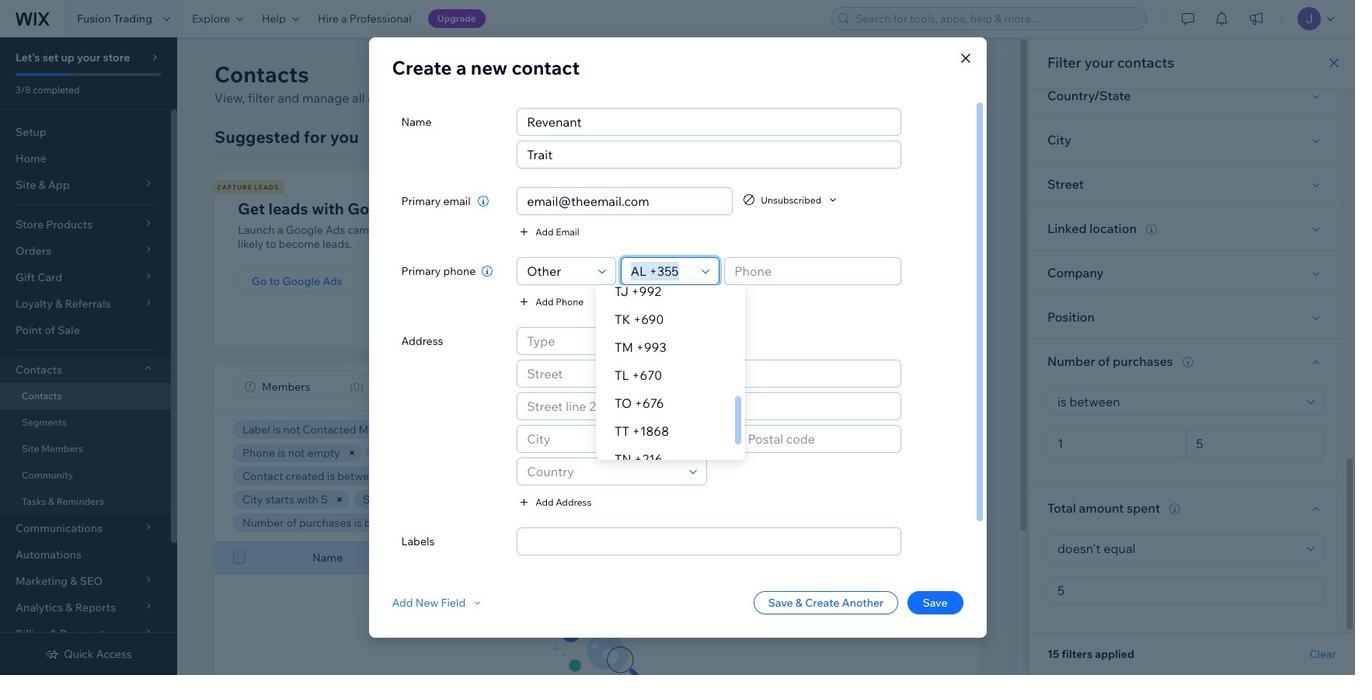Task type: locate. For each thing, give the bounding box(es) containing it.
select an option field up from number field
[[1053, 389, 1303, 415]]

point of sale link
[[0, 317, 171, 344]]

1 vertical spatial city
[[242, 493, 263, 507]]

list
[[816, 199, 838, 218]]

contacts right import
[[726, 274, 773, 288]]

leads
[[268, 199, 308, 218]]

0 horizontal spatial name
[[312, 551, 343, 565]]

+676
[[635, 396, 664, 411]]

tl +670
[[615, 368, 662, 383]]

0 horizontal spatial clear
[[655, 517, 679, 528]]

ads left campaign
[[326, 223, 345, 237]]

filter your contacts
[[1048, 54, 1175, 72]]

Search... field
[[794, 376, 956, 398]]

2 horizontal spatial phone
[[630, 551, 662, 565]]

city left the starts
[[242, 493, 263, 507]]

2023 right the 22,
[[424, 469, 449, 483]]

& inside the sidebar element
[[48, 496, 54, 507]]

learn
[[568, 90, 600, 106]]

type field down tk
[[522, 328, 679, 354]]

new
[[471, 56, 508, 79]]

location for linked location doesn't equal any of hickory drive
[[531, 493, 571, 507]]

phone
[[443, 264, 476, 278]]

2023 right 10,
[[513, 469, 538, 483]]

any
[[644, 493, 662, 507]]

number for number of purchases is between 1 and 5
[[242, 516, 284, 530]]

a down leads at the top left
[[277, 223, 283, 237]]

None checkbox
[[233, 549, 246, 567]]

of for number of purchases
[[1098, 354, 1110, 369]]

&
[[48, 496, 54, 507], [796, 596, 803, 610]]

0 horizontal spatial location
[[531, 493, 571, 507]]

member up save 'button'
[[908, 551, 951, 565]]

import
[[689, 274, 724, 288]]

1 primary from the top
[[401, 194, 441, 208]]

is left never
[[609, 423, 617, 437]]

is right label
[[273, 423, 281, 437]]

clear for rightmost the clear button
[[1310, 647, 1337, 661]]

2 horizontal spatial address
[[773, 551, 814, 565]]

5 down the linked location doesn't equal any of hickory drive at bottom
[[612, 516, 618, 530]]

address up save & create another button
[[773, 551, 814, 565]]

save for save
[[923, 596, 948, 610]]

spent
[[1127, 501, 1161, 516], [550, 516, 579, 530]]

status down customers
[[421, 446, 452, 460]]

contacts down point of sale
[[16, 363, 62, 377]]

and right filter
[[278, 90, 300, 106]]

set
[[43, 51, 59, 65]]

1 vertical spatial street
[[363, 493, 394, 507]]

22,
[[407, 469, 421, 483]]

0 vertical spatial number
[[1048, 354, 1096, 369]]

setup
[[16, 125, 46, 139]]

Street field
[[522, 361, 896, 387]]

your right up
[[77, 51, 100, 65]]

is down tt
[[620, 446, 628, 460]]

0 horizontal spatial purchases
[[299, 516, 351, 530]]

1 vertical spatial contact
[[755, 199, 812, 218]]

google
[[348, 199, 402, 218], [286, 223, 323, 237], [283, 274, 320, 288]]

0 horizontal spatial create
[[392, 56, 452, 79]]

email for email
[[487, 551, 514, 565]]

add for add email
[[536, 226, 554, 237]]

0 vertical spatial type field
[[522, 258, 594, 284]]

0 vertical spatial phone
[[556, 296, 584, 307]]

ads down get leads with google ads launch a google ads campaign to target people likely to become leads.
[[323, 274, 343, 288]]

and right 1
[[419, 516, 438, 530]]

clear for top the clear button
[[655, 517, 679, 528]]

0 vertical spatial select an option field
[[1053, 389, 1303, 415]]

1 horizontal spatial contact
[[914, 67, 961, 82]]

0 horizontal spatial 2023
[[424, 469, 449, 483]]

1 vertical spatial contacts
[[698, 223, 742, 237]]

primary up target
[[401, 194, 441, 208]]

1 horizontal spatial clear
[[1310, 647, 1337, 661]]

is down 'doesn't'
[[582, 516, 590, 530]]

fusion
[[77, 12, 111, 26]]

email down the email field
[[556, 226, 580, 237]]

let's
[[16, 51, 40, 65]]

location
[[1090, 221, 1137, 236], [531, 493, 571, 507]]

)
[[360, 380, 364, 394]]

& inside button
[[796, 596, 803, 610]]

ads up target
[[406, 199, 435, 218]]

0 horizontal spatial leads.
[[323, 237, 352, 251]]

0 horizontal spatial amount
[[509, 516, 548, 530]]

2 2023 from the left
[[513, 469, 538, 483]]

0 horizontal spatial country/state
[[740, 469, 812, 483]]

1 horizontal spatial contact
[[755, 199, 812, 218]]

Last name field
[[522, 141, 896, 168]]

1 horizontal spatial name
[[401, 115, 432, 129]]

street for street is not empty
[[363, 493, 394, 507]]

1 vertical spatial clear button
[[1310, 647, 1337, 661]]

0 horizontal spatial empty
[[307, 446, 340, 460]]

1 vertical spatial phone
[[242, 446, 275, 460]]

contacts
[[1117, 54, 1175, 72], [698, 223, 742, 237]]

between left 1
[[364, 516, 409, 530]]

amount down from number field
[[1079, 501, 1124, 516]]

add down grow
[[675, 223, 696, 237]]

2 select an option field from the top
[[1053, 535, 1303, 562]]

contacts up segments
[[22, 390, 62, 402]]

with right leads at the top left
[[312, 199, 344, 218]]

0 vertical spatial member
[[375, 446, 418, 460]]

15
[[1048, 647, 1060, 661]]

go to google ads
[[252, 274, 343, 288]]

to right go
[[269, 274, 280, 288]]

leads. left learn
[[531, 90, 565, 106]]

tj +992
[[615, 284, 661, 299]]

1 vertical spatial type field
[[522, 328, 679, 354]]

0 vertical spatial primary
[[401, 194, 441, 208]]

2 horizontal spatial create
[[872, 67, 912, 82]]

is left inactive
[[874, 423, 882, 437]]

email
[[556, 226, 580, 237], [489, 423, 517, 437], [742, 423, 770, 437], [487, 551, 514, 565]]

between down "me"
[[338, 469, 382, 483]]

let's set up your store
[[16, 51, 130, 65]]

0 vertical spatial clear
[[655, 517, 679, 528]]

not up phone is not empty
[[283, 423, 300, 437]]

home
[[16, 152, 46, 166]]

purchases for number of purchases is between 1 and 5
[[299, 516, 351, 530]]

add up 'total amount spent is not 5'
[[536, 496, 554, 508]]

1 horizontal spatial number
[[1048, 354, 1096, 369]]

city down filter
[[1048, 132, 1072, 148]]

1 horizontal spatial &
[[796, 596, 803, 610]]

0 vertical spatial city
[[1048, 132, 1072, 148]]

0 vertical spatial purchases
[[1113, 354, 1173, 369]]

1 horizontal spatial country/state
[[1048, 88, 1131, 103]]

new
[[416, 596, 439, 610]]

point
[[16, 323, 42, 337]]

0 vertical spatial linked
[[1048, 221, 1087, 236]]

0 horizontal spatial 5
[[440, 516, 447, 530]]

0 horizontal spatial city
[[242, 493, 263, 507]]

not for phone is not empty
[[288, 446, 305, 460]]

1 horizontal spatial clear button
[[1310, 647, 1337, 661]]

0 vertical spatial country/state
[[1048, 88, 1131, 103]]

Street line 2 (Optional) field
[[522, 393, 896, 420]]

0 horizontal spatial save
[[768, 596, 793, 610]]

your up the by
[[718, 199, 752, 218]]

list
[[212, 172, 1083, 348]]

empty down member status is not a member
[[427, 493, 459, 507]]

Country field
[[522, 459, 684, 485]]

between
[[338, 469, 382, 483], [364, 516, 409, 530]]

create for create a new contact
[[392, 56, 452, 79]]

2 primary from the top
[[401, 264, 441, 278]]

90
[[666, 469, 679, 483]]

add left new
[[392, 596, 413, 610]]

number down the starts
[[242, 516, 284, 530]]

quick access button
[[45, 647, 132, 661]]

filter
[[1048, 54, 1082, 72]]

reminders
[[56, 496, 104, 507]]

email deliverability status is inactive
[[742, 423, 924, 437]]

1 vertical spatial member
[[908, 551, 951, 565]]

unsubscribed button
[[742, 193, 840, 207]]

linked up company at the top right
[[1048, 221, 1087, 236]]

city for city
[[1048, 132, 1072, 148]]

your inside the sidebar element
[[77, 51, 100, 65]]

street
[[1048, 176, 1084, 192], [363, 493, 394, 507]]

0 horizontal spatial address
[[401, 334, 443, 348]]

contacts view, filter and manage all of your site's customers and leads. learn more
[[215, 61, 634, 106]]

create contact
[[872, 67, 961, 82]]

1 vertical spatial clear
[[1310, 647, 1337, 661]]

add email
[[536, 226, 580, 237]]

add down add email button
[[536, 296, 554, 307]]

city
[[1048, 132, 1072, 148], [242, 493, 263, 507]]

0 horizontal spatial linked
[[494, 493, 528, 507]]

linked
[[1048, 221, 1087, 236], [494, 493, 528, 507]]

not up created
[[288, 446, 305, 460]]

1 vertical spatial leads.
[[323, 237, 352, 251]]

1 horizontal spatial location
[[1090, 221, 1137, 236]]

0 vertical spatial leads.
[[531, 90, 565, 106]]

5 right 1
[[440, 516, 447, 530]]

linked down 10,
[[494, 493, 528, 507]]

1 vertical spatial &
[[796, 596, 803, 610]]

country/state for country/state is algeria
[[740, 469, 812, 483]]

0 horizontal spatial contact
[[512, 56, 580, 79]]

phone inside add phone button
[[556, 296, 584, 307]]

phone down label
[[242, 446, 275, 460]]

0 horizontal spatial spent
[[550, 516, 579, 530]]

deliverability
[[772, 423, 838, 437]]

contacts button
[[0, 357, 171, 383]]

1 2023 from the left
[[424, 469, 449, 483]]

assignee
[[571, 446, 617, 460]]

save inside button
[[768, 596, 793, 610]]

country/state down zip/ postal code "field"
[[740, 469, 812, 483]]

dec left 10,
[[473, 469, 493, 483]]

is
[[273, 423, 281, 437], [609, 423, 617, 437], [874, 423, 882, 437], [278, 446, 286, 460], [454, 446, 462, 460], [620, 446, 628, 460], [327, 469, 335, 483], [815, 469, 823, 483], [397, 493, 405, 507], [354, 516, 362, 530], [582, 516, 590, 530]]

site
[[22, 443, 39, 455]]

0 horizontal spatial contacts
[[698, 223, 742, 237]]

your inside contacts view, filter and manage all of your site's customers and leads. learn more
[[382, 90, 408, 106]]

status up save 'button'
[[953, 551, 985, 565]]

0 vertical spatial between
[[338, 469, 382, 483]]

1 vertical spatial contact
[[242, 469, 283, 483]]

0 horizontal spatial number
[[242, 516, 284, 530]]

drive
[[719, 493, 745, 507]]

leads. right become
[[323, 237, 352, 251]]

empty for street is not empty
[[427, 493, 459, 507]]

equal
[[614, 493, 642, 507]]

2 vertical spatial google
[[283, 274, 320, 288]]

0 vertical spatial contact
[[914, 67, 961, 82]]

and down member status is not a member
[[451, 469, 470, 483]]

a
[[341, 12, 347, 26], [456, 56, 467, 79], [277, 223, 283, 237], [903, 223, 909, 237], [484, 446, 490, 460]]

( 0 )
[[350, 380, 364, 394]]

street for street
[[1048, 176, 1084, 192]]

google down leads at the top left
[[286, 223, 323, 237]]

1 horizontal spatial empty
[[427, 493, 459, 507]]

1 vertical spatial select an option field
[[1053, 535, 1303, 562]]

a right hire
[[341, 12, 347, 26]]

0 vertical spatial location
[[1090, 221, 1137, 236]]

email down 'total amount spent is not 5'
[[487, 551, 514, 565]]

target
[[413, 223, 444, 237]]

city for city starts with s
[[242, 493, 263, 507]]

empty for phone is not empty
[[307, 446, 340, 460]]

1 vertical spatial linked
[[494, 493, 528, 507]]

0 horizontal spatial total
[[482, 516, 506, 530]]

0 vertical spatial contacts
[[1117, 54, 1175, 72]]

tm
[[615, 340, 633, 355]]

contacts inside dropdown button
[[16, 363, 62, 377]]

clear inside button
[[655, 517, 679, 528]]

1 horizontal spatial 5
[[612, 516, 618, 530]]

0 horizontal spatial contact
[[242, 469, 283, 483]]

email inside button
[[556, 226, 580, 237]]

1 select an option field from the top
[[1053, 389, 1303, 415]]

phone left tj
[[556, 296, 584, 307]]

None field
[[532, 528, 896, 555]]

location up 'total amount spent is not 5'
[[531, 493, 571, 507]]

with inside get leads with google ads launch a google ads campaign to target people likely to become leads.
[[312, 199, 344, 218]]

tasks & reminders
[[22, 496, 104, 507]]

Select an option field
[[1053, 389, 1303, 415], [1053, 535, 1303, 562]]

tasks
[[22, 496, 46, 507]]

1 horizontal spatial city
[[1048, 132, 1072, 148]]

phone for phone
[[630, 551, 662, 565]]

linked for linked location doesn't equal any of hickory drive
[[494, 493, 528, 507]]

primary left phone
[[401, 264, 441, 278]]

spent for total amount spent
[[1127, 501, 1161, 516]]

of inside "link"
[[45, 323, 55, 337]]

1 vertical spatial address
[[556, 496, 592, 508]]

status down search... field on the bottom right of the page
[[840, 423, 871, 437]]

1 horizontal spatial dec
[[473, 469, 493, 483]]

2 vertical spatial phone
[[630, 551, 662, 565]]

1 save from the left
[[768, 596, 793, 610]]

2023
[[424, 469, 449, 483], [513, 469, 538, 483]]

tt +1868
[[615, 424, 669, 439]]

+690
[[633, 312, 664, 327]]

your left site's
[[382, 90, 408, 106]]

From number field
[[1053, 431, 1181, 457]]

and right "me"
[[377, 423, 396, 437]]

contacts inside button
[[726, 274, 773, 288]]

total for total amount spent is not 5
[[482, 516, 506, 530]]

2 5 from the left
[[612, 516, 618, 530]]

total amount spent
[[1048, 501, 1161, 516]]

google down become
[[283, 274, 320, 288]]

not down 'doesn't'
[[592, 516, 609, 530]]

contact up importing
[[755, 199, 812, 218]]

to
[[615, 396, 632, 411]]

total
[[1048, 501, 1076, 516], [482, 516, 506, 530]]

and
[[278, 90, 300, 106], [506, 90, 528, 106], [377, 423, 396, 437], [451, 469, 470, 483], [419, 516, 438, 530]]

simon
[[665, 446, 697, 460]]

list containing get leads with google ads
[[212, 172, 1083, 348]]

Type field
[[522, 258, 594, 284], [522, 328, 679, 354]]

with
[[312, 199, 344, 218], [297, 493, 318, 507]]

1 vertical spatial purchases
[[299, 516, 351, 530]]

1 horizontal spatial save
[[923, 596, 948, 610]]

save inside 'button'
[[923, 596, 948, 610]]

number down position
[[1048, 354, 1096, 369]]

unsubscribed
[[761, 194, 822, 206]]

is left algeria
[[815, 469, 823, 483]]

select an option field for total amount spent
[[1053, 535, 1303, 562]]

email for email subscriber status is never subscribed
[[489, 423, 517, 437]]

create for create contact
[[872, 67, 912, 82]]

number for number of purchases
[[1048, 354, 1096, 369]]

not for street is not empty
[[407, 493, 424, 507]]

1 horizontal spatial linked
[[1048, 221, 1087, 236]]

1 horizontal spatial member
[[908, 551, 951, 565]]

0 horizontal spatial phone
[[242, 446, 275, 460]]

0 vertical spatial address
[[401, 334, 443, 348]]

empty down contacted
[[307, 446, 340, 460]]

not down the 22,
[[407, 493, 424, 507]]

1 vertical spatial number
[[242, 516, 284, 530]]

1 horizontal spatial spent
[[1127, 501, 1161, 516]]

2 vertical spatial ads
[[323, 274, 343, 288]]

store
[[103, 51, 130, 65]]

birthdate
[[564, 469, 612, 483]]

a right or
[[903, 223, 909, 237]]

primary email
[[401, 194, 471, 208]]

leads
[[254, 183, 279, 191]]

name down site's
[[401, 115, 432, 129]]

add
[[675, 223, 696, 237], [536, 226, 554, 237], [536, 296, 554, 307], [536, 496, 554, 508], [392, 596, 413, 610]]

sale
[[58, 323, 80, 337]]

First name field
[[522, 109, 896, 135]]

email left deliverability
[[742, 423, 770, 437]]

1 vertical spatial location
[[531, 493, 571, 507]]

1 horizontal spatial total
[[1048, 501, 1076, 516]]

member
[[492, 446, 536, 460]]

street down contact created is between dec 22, 2023 and dec 10, 2023
[[363, 493, 394, 507]]

capture leads
[[217, 183, 279, 191]]

1 vertical spatial primary
[[401, 264, 441, 278]]

address down birthdate
[[556, 496, 592, 508]]

with left 's'
[[297, 493, 318, 507]]

get more contacts
[[654, 183, 736, 191]]

2 save from the left
[[923, 596, 948, 610]]

0 vertical spatial street
[[1048, 176, 1084, 192]]

leads. inside get leads with google ads launch a google ads campaign to target people likely to become leads.
[[323, 237, 352, 251]]

spent down from number field
[[1127, 501, 1161, 516]]

1 horizontal spatial 2023
[[513, 469, 538, 483]]

google up campaign
[[348, 199, 402, 218]]

0 horizontal spatial member
[[375, 446, 418, 460]]

amount for total amount spent
[[1079, 501, 1124, 516]]

dec left the 22,
[[384, 469, 404, 483]]

save for save & create another
[[768, 596, 793, 610]]

create
[[392, 56, 452, 79], [872, 67, 912, 82], [805, 596, 840, 610]]

list box
[[596, 277, 745, 473]]

address down primary phone
[[401, 334, 443, 348]]

status
[[576, 423, 607, 437], [840, 423, 871, 437], [421, 446, 452, 460], [953, 551, 985, 565]]

& left the 'another'
[[796, 596, 803, 610]]

contact up learn
[[512, 56, 580, 79]]

for
[[304, 127, 326, 147]]

name down "number of purchases is between 1 and 5"
[[312, 551, 343, 565]]

country/state down filter your contacts
[[1048, 88, 1131, 103]]

1 vertical spatial country/state
[[740, 469, 812, 483]]

leads. inside contacts view, filter and manage all of your site's customers and leads. learn more
[[531, 90, 565, 106]]

0 vertical spatial empty
[[307, 446, 340, 460]]

0 horizontal spatial dec
[[384, 469, 404, 483]]

member
[[375, 446, 418, 460], [908, 551, 951, 565]]

Search for tools, apps, help & more... field
[[851, 8, 1142, 30]]

& for create
[[796, 596, 803, 610]]

not left member
[[465, 446, 482, 460]]

City field
[[522, 426, 701, 452]]

completed
[[33, 84, 80, 96]]

add for add new field
[[392, 596, 413, 610]]

amount for total amount spent is not 5
[[509, 516, 548, 530]]

1 vertical spatial empty
[[427, 493, 459, 507]]

location up company at the top right
[[1090, 221, 1137, 236]]

email for email deliverability status is inactive
[[742, 423, 770, 437]]

your right filter
[[1085, 54, 1114, 72]]

ads inside go to google ads button
[[323, 274, 343, 288]]

to inside button
[[269, 274, 280, 288]]

phone down any
[[630, 551, 662, 565]]

contacts up filter
[[215, 61, 309, 88]]

1 horizontal spatial address
[[556, 496, 592, 508]]

add up add phone button at the left top
[[536, 226, 554, 237]]

0 horizontal spatial street
[[363, 493, 394, 507]]

1 vertical spatial with
[[297, 493, 318, 507]]

add for add phone
[[536, 296, 554, 307]]

type field up add phone
[[522, 258, 594, 284]]

spent down add address
[[550, 516, 579, 530]]

amount down add address button
[[509, 516, 548, 530]]

member up contact created is between dec 22, 2023 and dec 10, 2023
[[375, 446, 418, 460]]

your inside grow your contact list add contacts by importing them via gmail or a csv file.
[[718, 199, 752, 218]]



Task type: describe. For each thing, give the bounding box(es) containing it.
2 type field from the top
[[522, 328, 679, 354]]

tk
[[615, 312, 631, 327]]

add email button
[[517, 225, 580, 239]]

fusion trading
[[77, 12, 152, 26]]

1 vertical spatial ads
[[326, 223, 345, 237]]

doesn't
[[574, 493, 611, 507]]

15 filters applied
[[1048, 647, 1135, 661]]

0 vertical spatial ads
[[406, 199, 435, 218]]

country/state is algeria
[[740, 469, 861, 483]]

not for label is not contacted me and customers
[[283, 423, 300, 437]]

more
[[603, 90, 634, 106]]

Code field
[[626, 258, 697, 284]]

s
[[321, 493, 328, 507]]

with for s
[[297, 493, 318, 507]]

spent for total amount spent is not 5
[[550, 516, 579, 530]]

primary for primary phone
[[401, 264, 441, 278]]

0 vertical spatial name
[[401, 115, 432, 129]]

suggested
[[215, 127, 300, 147]]

community link
[[0, 462, 171, 489]]

is up the starts
[[278, 446, 286, 460]]

algeria
[[825, 469, 861, 483]]

become
[[279, 237, 320, 251]]

and down new
[[506, 90, 528, 106]]

automations
[[16, 548, 82, 562]]

subscribed
[[651, 423, 707, 437]]

status up assignee
[[576, 423, 607, 437]]

primary for primary email
[[401, 194, 441, 208]]

select an option field for number of purchases
[[1053, 389, 1303, 415]]

0
[[353, 380, 360, 394]]

by
[[744, 223, 757, 237]]

of for point of sale
[[45, 323, 55, 337]]

purchases for number of purchases
[[1113, 354, 1173, 369]]

to right likely
[[266, 237, 276, 251]]

2 dec from the left
[[473, 469, 493, 483]]

1 vertical spatial name
[[312, 551, 343, 565]]

1 horizontal spatial contacts
[[1117, 54, 1175, 72]]

country/state for country/state
[[1048, 88, 1131, 103]]

address inside button
[[556, 496, 592, 508]]

suggested for you
[[215, 127, 359, 147]]

company
[[1048, 265, 1104, 281]]

Enter a value number field
[[1053, 577, 1320, 604]]

you
[[330, 127, 359, 147]]

contact inside grow your contact list add contacts by importing them via gmail or a csv file.
[[755, 199, 812, 218]]

1 vertical spatial between
[[364, 516, 409, 530]]

Zip/ Postal code field
[[717, 426, 896, 452]]

contact inside button
[[914, 67, 961, 82]]

city starts with s
[[242, 493, 328, 507]]

view,
[[215, 90, 245, 106]]

access
[[96, 647, 132, 661]]

is down contact created is between dec 22, 2023 and dec 10, 2023
[[397, 493, 405, 507]]

add phone
[[536, 296, 584, 307]]

label
[[242, 423, 270, 437]]

1 vertical spatial google
[[286, 223, 323, 237]]

member for member status
[[908, 551, 951, 565]]

sidebar element
[[0, 37, 177, 675]]

file.
[[699, 237, 717, 251]]

street is not empty
[[363, 493, 459, 507]]

tt
[[615, 424, 629, 439]]

label is not contacted me and customers
[[242, 423, 454, 437]]

+1868
[[632, 424, 669, 439]]

& for reminders
[[48, 496, 54, 507]]

To number field
[[1192, 431, 1320, 457]]

quick access
[[64, 647, 132, 661]]

upgrade button
[[428, 9, 486, 28]]

a inside get leads with google ads launch a google ads campaign to target people likely to become leads.
[[277, 223, 283, 237]]

filter
[[248, 90, 275, 106]]

in
[[614, 469, 623, 483]]

Email field
[[522, 188, 728, 215]]

to +676
[[615, 396, 664, 411]]

is up 's'
[[327, 469, 335, 483]]

list box containing tj +992
[[596, 277, 745, 473]]

3/8 completed
[[16, 84, 80, 96]]

contacts inside contacts view, filter and manage all of your site's customers and leads. learn more
[[215, 61, 309, 88]]

save button
[[907, 591, 963, 615]]

a inside grow your contact list add contacts by importing them via gmail or a csv file.
[[903, 223, 909, 237]]

up
[[61, 51, 74, 65]]

1 dec from the left
[[384, 469, 404, 483]]

Unsaved view field
[[257, 376, 345, 398]]

contacts
[[695, 183, 736, 191]]

with for google
[[312, 199, 344, 218]]

linked location
[[1048, 221, 1137, 236]]

linked location doesn't equal any of hickory drive
[[494, 493, 745, 507]]

assignee is jacob simon
[[571, 446, 697, 460]]

total for total amount spent
[[1048, 501, 1076, 516]]

10,
[[495, 469, 510, 483]]

+992
[[631, 284, 661, 299]]

setup link
[[0, 119, 171, 145]]

home link
[[0, 145, 171, 172]]

me
[[359, 423, 375, 437]]

0 vertical spatial clear button
[[644, 514, 690, 532]]

0 vertical spatial google
[[348, 199, 402, 218]]

of inside contacts view, filter and manage all of your site's customers and leads. learn more
[[368, 90, 379, 106]]

site's
[[411, 90, 439, 106]]

add new field button
[[392, 596, 484, 610]]

launch
[[238, 223, 275, 237]]

contact created is between dec 22, 2023 and dec 10, 2023
[[242, 469, 538, 483]]

tasks & reminders link
[[0, 489, 171, 515]]

never
[[620, 423, 648, 437]]

google inside go to google ads button
[[283, 274, 320, 288]]

location for linked location
[[1090, 221, 1137, 236]]

trading
[[113, 12, 152, 26]]

site members link
[[0, 436, 171, 462]]

contacts link
[[0, 383, 171, 410]]

customers
[[399, 423, 454, 437]]

explore
[[192, 12, 230, 26]]

tn +216
[[615, 452, 662, 467]]

campaign
[[348, 223, 398, 237]]

hire a professional
[[318, 12, 412, 26]]

3/8
[[16, 84, 31, 96]]

go to google ads button
[[238, 270, 357, 293]]

the
[[626, 469, 643, 483]]

+216
[[634, 452, 662, 467]]

is down customers
[[454, 446, 462, 460]]

jacob
[[630, 446, 662, 460]]

a left new
[[456, 56, 467, 79]]

to left target
[[400, 223, 411, 237]]

people
[[447, 223, 482, 237]]

importing
[[759, 223, 809, 237]]

Phone field
[[730, 258, 896, 284]]

hire
[[318, 12, 339, 26]]

of for number of purchases is between 1 and 5
[[287, 516, 297, 530]]

members
[[41, 443, 83, 455]]

subscriber
[[520, 423, 573, 437]]

likely
[[238, 237, 263, 251]]

automations link
[[0, 542, 171, 568]]

linked for linked location
[[1048, 221, 1087, 236]]

professional
[[350, 12, 412, 26]]

1 type field from the top
[[522, 258, 594, 284]]

a left member
[[484, 446, 490, 460]]

add for add address
[[536, 496, 554, 508]]

phone for phone is not empty
[[242, 446, 275, 460]]

number of purchases is between 1 and 5
[[242, 516, 447, 530]]

add inside grow your contact list add contacts by importing them via gmail or a csv file.
[[675, 223, 696, 237]]

segments link
[[0, 410, 171, 436]]

tm +993
[[615, 340, 666, 355]]

segments
[[22, 417, 67, 428]]

1 horizontal spatial create
[[805, 596, 840, 610]]

phone is not empty
[[242, 446, 340, 460]]

contacts inside grow your contact list add contacts by importing them via gmail or a csv file.
[[698, 223, 742, 237]]

1 5 from the left
[[440, 516, 447, 530]]

manage
[[302, 90, 349, 106]]

(
[[350, 380, 353, 394]]

save & create another button
[[754, 591, 898, 615]]

upgrade
[[437, 12, 476, 24]]

member for member status is not a member
[[375, 446, 418, 460]]

grow
[[675, 199, 715, 218]]

is left 1
[[354, 516, 362, 530]]

member status is not a member
[[375, 446, 536, 460]]

2 vertical spatial address
[[773, 551, 814, 565]]



Task type: vqa. For each thing, say whether or not it's contained in the screenshot.
the rightmost City
yes



